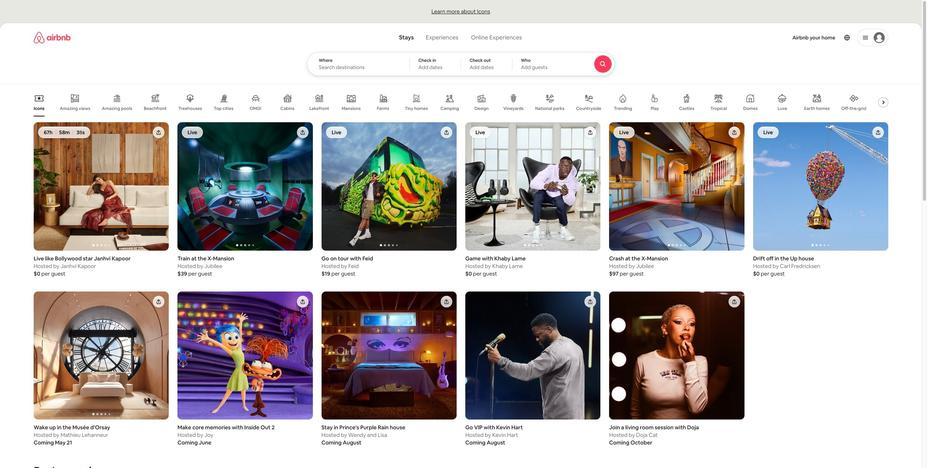 Task type: vqa. For each thing, say whether or not it's contained in the screenshot.
with?
no



Task type: locate. For each thing, give the bounding box(es) containing it.
Search destinations search field
[[319, 64, 398, 71]]

group
[[33, 88, 898, 117], [33, 122, 304, 251], [177, 122, 448, 251], [321, 122, 592, 251], [465, 122, 736, 251], [609, 122, 879, 251], [753, 122, 927, 251], [33, 292, 169, 420]]

profile element
[[533, 23, 888, 52]]

what can we help you find? tab list
[[393, 30, 465, 46]]

None search field
[[307, 23, 635, 76]]



